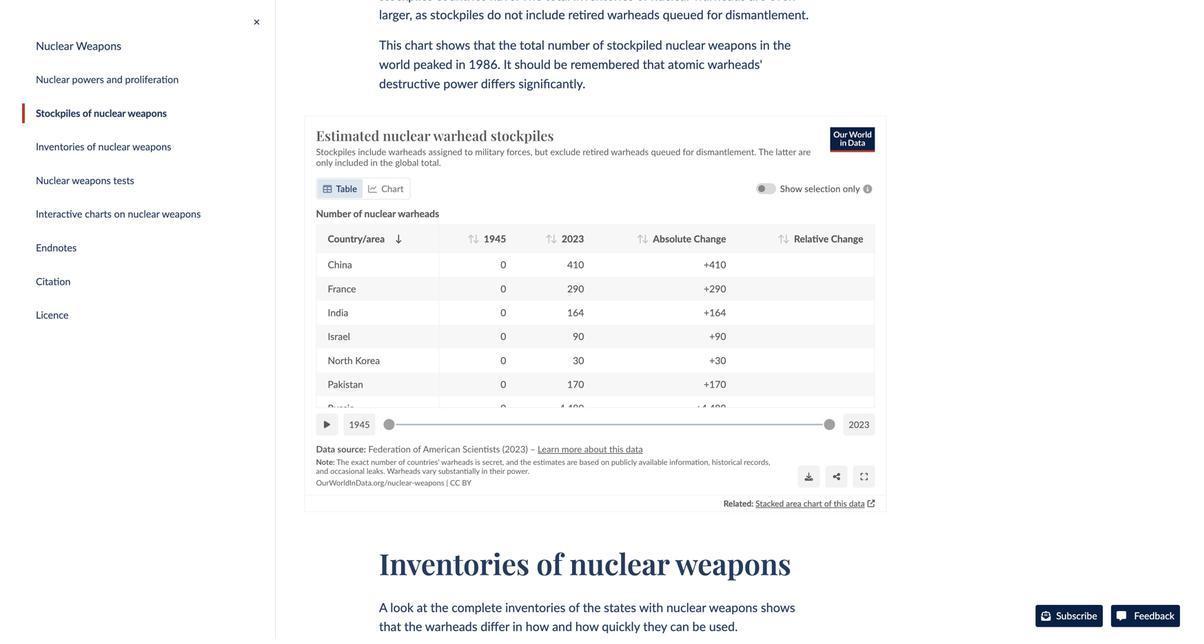 Task type: locate. For each thing, give the bounding box(es) containing it.
should
[[515, 57, 551, 72]]

exclude
[[551, 146, 581, 157]]

endnotes link
[[22, 238, 275, 258]]

0 horizontal spatial arrow down long image
[[396, 234, 402, 243]]

and right powers
[[107, 73, 123, 85]]

0 for 410
[[501, 259, 506, 270]]

only up table icon
[[316, 157, 333, 168]]

1 arrow up long image from the left
[[546, 234, 553, 243]]

1 horizontal spatial number
[[548, 37, 590, 52]]

on down 'about'
[[601, 457, 610, 466]]

nuclear up states
[[570, 544, 670, 582]]

arrow up long image
[[468, 234, 475, 243], [637, 234, 644, 243]]

stockpiles down estimated
[[316, 146, 356, 157]]

in right differ
[[513, 619, 523, 634]]

weapons down nuclear weapons tests link
[[162, 208, 201, 220]]

2 change from the left
[[832, 233, 864, 244]]

0 horizontal spatial be
[[554, 57, 568, 72]]

the
[[759, 146, 774, 157], [337, 457, 349, 466]]

scientists
[[463, 443, 500, 455]]

exact
[[351, 457, 369, 466]]

inventories
[[36, 141, 84, 152], [379, 544, 530, 582]]

1 vertical spatial 1945
[[349, 419, 370, 430]]

number right total
[[548, 37, 590, 52]]

inventories of nuclear weapons up a look at the complete inventories of the states with nuclear weapons shows that the warheads differ in how and how quickly they can be used.
[[379, 544, 792, 582]]

2 horizontal spatial chart
[[804, 498, 823, 508]]

1 vertical spatial number
[[371, 457, 397, 466]]

0 horizontal spatial 2023
[[562, 233, 584, 244]]

data
[[316, 443, 335, 455]]

0 vertical spatial shows
[[436, 37, 471, 52]]

chart right chart line image
[[382, 183, 404, 194]]

information,
[[670, 457, 710, 466]]

0 vertical spatial chart
[[405, 37, 433, 52]]

that up the 1986. at top left
[[474, 37, 496, 52]]

0 vertical spatial be
[[554, 57, 568, 72]]

2 arrow down long image from the left
[[551, 234, 558, 243]]

2 arrow up long image from the left
[[778, 234, 785, 243]]

of down powers
[[83, 107, 91, 119]]

korea
[[356, 354, 380, 366]]

0 horizontal spatial inventories of nuclear weapons
[[36, 141, 171, 152]]

nuclear up can
[[667, 600, 707, 615]]

1 vertical spatial chart
[[382, 183, 404, 194]]

0 horizontal spatial data
[[626, 443, 643, 455]]

be right can
[[693, 619, 706, 634]]

the left latter
[[759, 146, 774, 157]]

1 horizontal spatial the
[[759, 146, 774, 157]]

estimated
[[316, 126, 380, 144]]

american
[[423, 443, 461, 455]]

1 vertical spatial this
[[834, 498, 847, 508]]

atomic
[[668, 57, 705, 72]]

stockpiles
[[36, 107, 80, 119], [316, 146, 356, 157]]

used.
[[710, 619, 738, 634]]

0 vertical spatial are
[[799, 146, 811, 157]]

india
[[328, 306, 349, 318]]

1 horizontal spatial only
[[844, 183, 861, 194]]

in inside estimated nuclear warhead stockpiles stockpiles include warheads assigned to military forces, but exclude retired warheads queued for dismantlement. the latter are only included in the global total.
[[371, 157, 378, 168]]

1 horizontal spatial arrow up long image
[[778, 234, 785, 243]]

their
[[490, 466, 505, 475]]

are down more at the bottom of the page
[[567, 457, 578, 466]]

be inside a look at the complete inventories of the states with nuclear weapons shows that the warheads differ in how and how quickly they can be used.
[[693, 619, 706, 634]]

nuclear
[[36, 39, 73, 52], [36, 73, 70, 85], [36, 174, 70, 186]]

2 vertical spatial nuclear
[[36, 174, 70, 186]]

warheads down american
[[442, 457, 474, 466]]

0 horizontal spatial number
[[371, 457, 397, 466]]

estimates
[[534, 457, 565, 466]]

in inside note: the exact number of countries' warheads is secret, and the estimates are based on publicly available information, historical records, and occasional leaks. warheads vary substantially in their power.
[[482, 466, 488, 475]]

0 vertical spatial on
[[114, 208, 125, 220]]

1 vertical spatial nuclear
[[36, 73, 70, 85]]

1 vertical spatial be
[[693, 619, 706, 634]]

+170
[[704, 378, 727, 390]]

1 horizontal spatial 1945
[[484, 233, 506, 244]]

6 0 from the top
[[501, 378, 506, 390]]

be up significantly.
[[554, 57, 568, 72]]

states
[[604, 600, 637, 615]]

0
[[501, 259, 506, 270], [501, 283, 506, 294], [501, 306, 506, 318], [501, 330, 506, 342], [501, 354, 506, 366], [501, 378, 506, 390], [501, 402, 506, 414]]

1 horizontal spatial arrow down long image
[[784, 234, 790, 243]]

up right from square image
[[868, 500, 876, 507]]

nuclear up tests on the top of the page
[[98, 141, 130, 152]]

2023 up expand icon at the bottom right
[[849, 419, 870, 430]]

1 horizontal spatial on
[[601, 457, 610, 466]]

1 horizontal spatial that
[[474, 37, 496, 52]]

estimated nuclear warhead stockpiles link
[[316, 126, 876, 144]]

weapons left tests on the top of the page
[[72, 174, 111, 186]]

0 horizontal spatial arrow up long image
[[546, 234, 553, 243]]

1 vertical spatial shows
[[761, 600, 796, 615]]

2 arrow up long image from the left
[[637, 234, 644, 243]]

1 nuclear from the top
[[36, 39, 73, 52]]

inventories of nuclear weapons down stockpiles of nuclear weapons
[[36, 141, 171, 152]]

0 vertical spatial only
[[316, 157, 333, 168]]

that down a
[[379, 619, 401, 634]]

1 vertical spatial stockpiles
[[316, 146, 356, 157]]

4 0 from the top
[[501, 330, 506, 342]]

2 vertical spatial chart
[[804, 498, 823, 508]]

0 horizontal spatial chart
[[382, 183, 404, 194]]

nuclear powers and proliferation link
[[22, 70, 275, 89]]

1 arrow up long image from the left
[[468, 234, 475, 243]]

0 horizontal spatial stockpiles
[[36, 107, 80, 119]]

2 horizontal spatial arrow down long image
[[643, 234, 649, 243]]

only
[[316, 157, 333, 168], [844, 183, 861, 194]]

1 horizontal spatial shows
[[761, 600, 796, 615]]

0 horizontal spatial the
[[337, 457, 349, 466]]

shows inside a look at the complete inventories of the states with nuclear weapons shows that the warheads differ in how and how quickly they can be used.
[[761, 600, 796, 615]]

3 arrow down long image from the left
[[643, 234, 649, 243]]

arrow down long image left the relative
[[784, 234, 790, 243]]

arrow down long image
[[473, 234, 480, 243], [551, 234, 558, 243], [643, 234, 649, 243]]

1 horizontal spatial change
[[832, 233, 864, 244]]

0 horizontal spatial change
[[694, 233, 727, 244]]

0 horizontal spatial arrow up long image
[[468, 234, 475, 243]]

absolute change
[[653, 233, 727, 244]]

1 horizontal spatial be
[[693, 619, 706, 634]]

the
[[499, 37, 517, 52], [774, 37, 791, 52], [380, 157, 393, 168], [521, 457, 532, 466], [431, 600, 449, 615], [583, 600, 601, 615], [405, 619, 422, 634]]

arrow down long image for 2023
[[551, 234, 558, 243]]

1 horizontal spatial inventories
[[379, 544, 530, 582]]

based
[[580, 457, 599, 466]]

inventories of nuclear weapons
[[36, 141, 171, 152], [379, 544, 792, 582]]

7 0 from the top
[[501, 402, 506, 414]]

0 horizontal spatial on
[[114, 208, 125, 220]]

290
[[568, 283, 584, 294]]

differ
[[481, 619, 510, 634]]

in right is
[[482, 466, 488, 475]]

stockpiles of nuclear weapons
[[36, 107, 167, 119]]

of
[[593, 37, 604, 52], [83, 107, 91, 119], [87, 141, 96, 152], [354, 208, 362, 219], [413, 443, 421, 455], [399, 457, 405, 466], [825, 498, 832, 508], [537, 544, 563, 582], [569, 600, 580, 615]]

of inside stockpiles of nuclear weapons link
[[83, 107, 91, 119]]

available
[[639, 457, 668, 466]]

the down the source:
[[337, 457, 349, 466]]

nuclear inside 'link'
[[36, 73, 70, 85]]

peaked
[[414, 57, 453, 72]]

2023 up '410'
[[562, 233, 584, 244]]

0 horizontal spatial inventories
[[36, 141, 84, 152]]

this chart shows that the total number of stockpiled nuclear weapons in the world peaked in 1986. it should be remembered that atomic warheads' destructive power differs significantly.
[[379, 37, 791, 91]]

nuclear up interactive in the left of the page
[[36, 174, 70, 186]]

1 horizontal spatial are
[[799, 146, 811, 157]]

shows inside this chart shows that the total number of stockpiled nuclear weapons in the world peaked in 1986. it should be remembered that atomic warheads' destructive power differs significantly.
[[436, 37, 471, 52]]

warheads inside note: the exact number of countries' warheads is secret, and the estimates are based on publicly available information, historical records, and occasional leaks. warheads vary substantially in their power.
[[442, 457, 474, 466]]

on inside note: the exact number of countries' warheads is secret, and the estimates are based on publicly available information, historical records, and occasional leaks. warheads vary substantially in their power.
[[601, 457, 610, 466]]

3 nuclear from the top
[[36, 174, 70, 186]]

retired
[[583, 146, 609, 157]]

nuclear left weapons
[[36, 39, 73, 52]]

arrow up long image for 1945
[[468, 234, 475, 243]]

in right included
[[371, 157, 378, 168]]

1 horizontal spatial arrow down long image
[[551, 234, 558, 243]]

download image
[[805, 472, 814, 481]]

2 nuclear from the top
[[36, 73, 70, 85]]

arrow down long image down number of nuclear warheads
[[396, 234, 402, 243]]

table link
[[318, 179, 363, 198]]

relative
[[795, 233, 829, 244]]

included
[[335, 157, 368, 168]]

1 arrow down long image from the left
[[473, 234, 480, 243]]

1 horizontal spatial chart
[[405, 37, 433, 52]]

charts
[[85, 208, 112, 220]]

arrow down long image
[[396, 234, 402, 243], [784, 234, 790, 243]]

this up publicly in the bottom right of the page
[[610, 443, 624, 455]]

0 horizontal spatial arrow down long image
[[473, 234, 480, 243]]

warheads down complete on the bottom left
[[425, 619, 478, 634]]

170
[[568, 378, 584, 390]]

related:
[[724, 498, 754, 508]]

nuclear for nuclear powers and proliferation
[[36, 73, 70, 85]]

of right inventories
[[569, 600, 580, 615]]

2 vertical spatial that
[[379, 619, 401, 634]]

citation link
[[22, 271, 275, 291]]

citation
[[36, 275, 71, 287]]

0 vertical spatial inventories of nuclear weapons
[[36, 141, 171, 152]]

destructive
[[379, 76, 441, 91]]

this
[[610, 443, 624, 455], [834, 498, 847, 508]]

stockpiles
[[491, 126, 554, 144]]

inventories up nuclear weapons tests
[[36, 141, 84, 152]]

weapons inside a look at the complete inventories of the states with nuclear weapons shows that the warheads differ in how and how quickly they can be used.
[[710, 600, 758, 615]]

0 vertical spatial the
[[759, 146, 774, 157]]

number inside note: the exact number of countries' warheads is secret, and the estimates are based on publicly available information, historical records, and occasional leaks. warheads vary substantially in their power.
[[371, 457, 397, 466]]

chart right area
[[804, 498, 823, 508]]

are right latter
[[799, 146, 811, 157]]

1 horizontal spatial arrow up long image
[[637, 234, 644, 243]]

military
[[475, 146, 505, 157]]

0 horizontal spatial how
[[526, 619, 549, 634]]

164
[[568, 306, 584, 318]]

number down the federation
[[371, 457, 397, 466]]

nuclear up atomic
[[666, 37, 706, 52]]

chart up peaked
[[405, 37, 433, 52]]

0 vertical spatial number
[[548, 37, 590, 52]]

weapons up warheads'
[[709, 37, 757, 52]]

3 0 from the top
[[501, 306, 506, 318]]

0 horizontal spatial are
[[567, 457, 578, 466]]

number inside this chart shows that the total number of stockpiled nuclear weapons in the world peaked in 1986. it should be remembered that atomic warheads' destructive power differs significantly.
[[548, 37, 590, 52]]

this down share nodes image
[[834, 498, 847, 508]]

it
[[504, 57, 512, 72]]

interactive charts on nuclear weapons link
[[22, 204, 275, 224]]

1 horizontal spatial inventories of nuclear weapons
[[379, 544, 792, 582]]

area
[[787, 498, 802, 508]]

weapons up used.
[[710, 600, 758, 615]]

0 horizontal spatial only
[[316, 157, 333, 168]]

with
[[640, 600, 664, 615]]

differs
[[481, 76, 516, 91]]

only right the selection
[[844, 183, 861, 194]]

that down stockpiled
[[643, 57, 665, 72]]

north korea
[[328, 354, 380, 366]]

stockpiles down powers
[[36, 107, 80, 119]]

on
[[114, 208, 125, 220], [601, 457, 610, 466]]

change right the relative
[[832, 233, 864, 244]]

feedback button
[[1112, 605, 1181, 627]]

nuclear up global at the left of the page
[[383, 126, 431, 144]]

more
[[562, 443, 582, 455]]

warheads right include
[[389, 146, 426, 157]]

410
[[568, 259, 584, 270]]

be inside this chart shows that the total number of stockpiled nuclear weapons in the world peaked in 1986. it should be remembered that atomic warheads' destructive power differs significantly.
[[554, 57, 568, 72]]

0 for 164
[[501, 306, 506, 318]]

0 vertical spatial nuclear
[[36, 39, 73, 52]]

0 vertical spatial data
[[626, 443, 643, 455]]

5 0 from the top
[[501, 354, 506, 366]]

related: stacked area chart of this data
[[724, 498, 865, 508]]

data
[[626, 443, 643, 455], [850, 498, 865, 508]]

change for absolute change
[[694, 233, 727, 244]]

assigned
[[429, 146, 463, 157]]

remembered
[[571, 57, 640, 72]]

2 0 from the top
[[501, 283, 506, 294]]

nuclear left powers
[[36, 73, 70, 85]]

of up nuclear weapons tests
[[87, 141, 96, 152]]

of up remembered
[[593, 37, 604, 52]]

1 vertical spatial that
[[643, 57, 665, 72]]

0 horizontal spatial this
[[610, 443, 624, 455]]

0 horizontal spatial that
[[379, 619, 401, 634]]

1 horizontal spatial stockpiles
[[316, 146, 356, 157]]

data source: federation of american scientists (2023) – learn more about this data
[[316, 443, 643, 455]]

nuclear inside a look at the complete inventories of the states with nuclear weapons shows that the warheads differ in how and how quickly they can be used.
[[667, 600, 707, 615]]

1 change from the left
[[694, 233, 727, 244]]

weapons down the vary
[[415, 478, 445, 487]]

1986.
[[469, 57, 501, 72]]

of inside inventories of nuclear weapons link
[[87, 141, 96, 152]]

1 vertical spatial the
[[337, 457, 349, 466]]

1 horizontal spatial how
[[576, 619, 599, 634]]

arrow up long image for 2023
[[546, 234, 553, 243]]

0 vertical spatial inventories
[[36, 141, 84, 152]]

and down inventories
[[553, 619, 573, 634]]

interactive
[[36, 208, 82, 220]]

arrow up long image for absolute change
[[637, 234, 644, 243]]

1 0 from the top
[[501, 259, 506, 270]]

arrow up long image
[[546, 234, 553, 243], [778, 234, 785, 243]]

how down inventories
[[526, 619, 549, 634]]

nuclear weapons link
[[22, 36, 275, 56]]

on right charts
[[114, 208, 125, 220]]

expand image
[[861, 472, 868, 481]]

of down the federation
[[399, 457, 405, 466]]

0 vertical spatial 2023
[[562, 233, 584, 244]]

+30
[[710, 354, 727, 366]]

0 horizontal spatial shows
[[436, 37, 471, 52]]

of inside this chart shows that the total number of stockpiled nuclear weapons in the world peaked in 1986. it should be remembered that atomic warheads' destructive power differs significantly.
[[593, 37, 604, 52]]

weapons down nuclear powers and proliferation 'link'
[[128, 107, 167, 119]]

change up +410
[[694, 233, 727, 244]]

1 horizontal spatial 2023
[[849, 419, 870, 430]]

how left quickly
[[576, 619, 599, 634]]

inventories up complete on the bottom left
[[379, 544, 530, 582]]

data up publicly in the bottom right of the page
[[626, 443, 643, 455]]

0 for 170
[[501, 378, 506, 390]]

stockpiles of nuclear weapons link
[[22, 103, 275, 123]]

can
[[671, 619, 690, 634]]

1 vertical spatial on
[[601, 457, 610, 466]]

data left up right from square icon
[[850, 498, 865, 508]]

1 horizontal spatial data
[[850, 498, 865, 508]]

the inside note: the exact number of countries' warheads is secret, and the estimates are based on publicly available information, historical records, and occasional leaks. warheads vary substantially in their power.
[[521, 457, 532, 466]]

warheads
[[389, 146, 426, 157], [611, 146, 649, 157], [398, 208, 440, 219], [442, 457, 474, 466], [425, 619, 478, 634]]

1 horizontal spatial this
[[834, 498, 847, 508]]

1 vertical spatial only
[[844, 183, 861, 194]]

1 vertical spatial are
[[567, 457, 578, 466]]

1 vertical spatial inventories
[[379, 544, 530, 582]]

note: the exact number of countries' warheads is secret, and the estimates are based on publicly available information, historical records, and occasional leaks. warheads vary substantially in their power.
[[316, 457, 771, 475]]

shows
[[436, 37, 471, 52], [761, 600, 796, 615]]

stacked
[[756, 498, 784, 508]]



Task type: describe. For each thing, give the bounding box(es) containing it.
weapons
[[76, 39, 121, 52]]

cc by link
[[450, 478, 472, 487]]

licence link
[[22, 305, 275, 325]]

of right area
[[825, 498, 832, 508]]

in up power
[[456, 57, 466, 72]]

arrow down long image for absolute change
[[643, 234, 649, 243]]

records,
[[744, 457, 771, 466]]

1 vertical spatial 2023
[[849, 419, 870, 430]]

and inside 'link'
[[107, 73, 123, 85]]

nuclear for nuclear weapons
[[36, 39, 73, 52]]

share nodes image
[[833, 472, 841, 481]]

a look at the complete inventories of the states with nuclear weapons shows that the warheads differ in how and how quickly they can be used.
[[379, 600, 796, 634]]

warheads inside a look at the complete inventories of the states with nuclear weapons shows that the warheads differ in how and how quickly they can be used.
[[425, 619, 478, 634]]

arrow up long image for relative change
[[778, 234, 785, 243]]

and down the data
[[316, 466, 329, 475]]

90
[[573, 330, 584, 342]]

absolute
[[653, 233, 692, 244]]

–
[[531, 443, 536, 455]]

2 arrow down long image from the left
[[784, 234, 790, 243]]

warhead
[[433, 126, 488, 144]]

0 vertical spatial stockpiles
[[36, 107, 80, 119]]

arrow down long image for 1945
[[473, 234, 480, 243]]

and down (2023)
[[506, 457, 519, 466]]

estimated nuclear warhead stockpiles stockpiles include warheads assigned to military forces, but exclude retired warheads queued for dismantlement. the latter are only included in the global total.
[[316, 126, 811, 168]]

on inside interactive charts on nuclear weapons link
[[114, 208, 125, 220]]

forces,
[[507, 146, 533, 157]]

close table of contents image
[[254, 18, 260, 26]]

total
[[520, 37, 545, 52]]

warheads down chart link
[[398, 208, 440, 219]]

ourworldindata.org/nuclear-
[[316, 478, 415, 487]]

pakistan
[[328, 378, 363, 390]]

table
[[336, 183, 357, 194]]

weapons down stockpiles of nuclear weapons link
[[132, 141, 171, 152]]

queued
[[651, 146, 681, 157]]

dismantlement.
[[697, 146, 757, 157]]

of inside a look at the complete inventories of the states with nuclear weapons shows that the warheads differ in how and how quickly they can be used.
[[569, 600, 580, 615]]

that inside a look at the complete inventories of the states with nuclear weapons shows that the warheads differ in how and how quickly they can be used.
[[379, 619, 401, 634]]

chart inside chart link
[[382, 183, 404, 194]]

this
[[379, 37, 402, 52]]

stockpiles inside estimated nuclear warhead stockpiles stockpiles include warheads assigned to military forces, but exclude retired warheads queued for dismantlement. the latter are only included in the global total.
[[316, 146, 356, 157]]

number of nuclear warheads
[[316, 208, 440, 219]]

by
[[462, 478, 472, 487]]

inventories of nuclear weapons link
[[22, 137, 275, 157]]

change for relative change
[[832, 233, 864, 244]]

powers
[[72, 73, 104, 85]]

+410
[[704, 259, 727, 270]]

cc
[[450, 478, 460, 487]]

power.
[[507, 466, 530, 475]]

warheads right retired
[[611, 146, 649, 157]]

+90
[[710, 330, 727, 342]]

significantly.
[[519, 76, 586, 91]]

include
[[358, 146, 387, 157]]

of up "countries'"
[[413, 443, 421, 455]]

vary
[[422, 466, 437, 475]]

0 for 90
[[501, 330, 506, 342]]

france
[[328, 283, 356, 294]]

proliferation
[[125, 73, 179, 85]]

to
[[465, 146, 473, 157]]

0 for 30
[[501, 354, 506, 366]]

global
[[395, 157, 419, 168]]

china
[[328, 259, 352, 270]]

north
[[328, 354, 353, 366]]

1 how from the left
[[526, 619, 549, 634]]

|
[[447, 478, 448, 487]]

total.
[[421, 157, 441, 168]]

country/area
[[328, 233, 385, 244]]

at
[[417, 600, 428, 615]]

the inside note: the exact number of countries' warheads is secret, and the estimates are based on publicly available information, historical records, and occasional leaks. warheads vary substantially in their power.
[[337, 457, 349, 466]]

israel
[[328, 330, 350, 342]]

nuclear weapons tests link
[[22, 171, 275, 190]]

of up inventories
[[537, 544, 563, 582]]

1 vertical spatial data
[[850, 498, 865, 508]]

nuclear down chart link
[[365, 208, 396, 219]]

2 horizontal spatial that
[[643, 57, 665, 72]]

0 vertical spatial 1945
[[484, 233, 506, 244]]

nuclear powers and proliferation
[[36, 73, 179, 85]]

weapons down related:
[[676, 544, 792, 582]]

but
[[535, 146, 548, 157]]

nuclear down nuclear powers and proliferation
[[94, 107, 126, 119]]

weapons inside this chart shows that the total number of stockpiled nuclear weapons in the world peaked in 1986. it should be remembered that atomic warheads' destructive power differs significantly.
[[709, 37, 757, 52]]

only inside estimated nuclear warhead stockpiles stockpiles include warheads assigned to military forces, but exclude retired warheads queued for dismantlement. the latter are only included in the global total.
[[316, 157, 333, 168]]

show selection only
[[781, 183, 861, 194]]

in up warheads'
[[760, 37, 770, 52]]

circle info image
[[861, 184, 876, 193]]

the inside estimated nuclear warhead stockpiles stockpiles include warheads assigned to military forces, but exclude retired warheads queued for dismantlement. the latter are only included in the global total.
[[380, 157, 393, 168]]

0 vertical spatial that
[[474, 37, 496, 52]]

occasional
[[330, 466, 365, 475]]

nuclear inside this chart shows that the total number of stockpiled nuclear weapons in the world peaked in 1986. it should be remembered that atomic warheads' destructive power differs significantly.
[[666, 37, 706, 52]]

nuclear weapons
[[36, 39, 121, 52]]

substantially
[[438, 466, 480, 475]]

are inside note: the exact number of countries' warheads is secret, and the estimates are based on publicly available information, historical records, and occasional leaks. warheads vary substantially in their power.
[[567, 457, 578, 466]]

1 vertical spatial inventories of nuclear weapons
[[379, 544, 792, 582]]

source:
[[338, 443, 366, 455]]

chart inside this chart shows that the total number of stockpiled nuclear weapons in the world peaked in 1986. it should be remembered that atomic warheads' destructive power differs significantly.
[[405, 37, 433, 52]]

of right number
[[354, 208, 362, 219]]

chart line image
[[368, 184, 377, 193]]

for
[[683, 146, 694, 157]]

of inside note: the exact number of countries' warheads is secret, and the estimates are based on publicly available information, historical records, and occasional leaks. warheads vary substantially in their power.
[[399, 457, 405, 466]]

russia
[[328, 402, 355, 414]]

the inside estimated nuclear warhead stockpiles stockpiles include warheads assigned to military forces, but exclude retired warheads queued for dismantlement. the latter are only included in the global total.
[[759, 146, 774, 157]]

quickly
[[602, 619, 640, 634]]

0 for 290
[[501, 283, 506, 294]]

world
[[379, 57, 410, 72]]

warheads'
[[708, 57, 763, 72]]

1 arrow down long image from the left
[[396, 234, 402, 243]]

0 vertical spatial this
[[610, 443, 624, 455]]

show
[[781, 183, 803, 194]]

0 for 4,489
[[501, 402, 506, 414]]

4,489
[[560, 402, 584, 414]]

2 how from the left
[[576, 619, 599, 634]]

stacked area chart of this data link
[[756, 498, 865, 509]]

learn more about this data link
[[538, 443, 643, 455]]

a
[[379, 600, 387, 615]]

are inside estimated nuclear warhead stockpiles stockpiles include warheads assigned to military forces, but exclude retired warheads queued for dismantlement. the latter are only included in the global total.
[[799, 146, 811, 157]]

interactive charts on nuclear weapons
[[36, 208, 201, 220]]

30
[[573, 354, 584, 366]]

nuclear inside estimated nuclear warhead stockpiles stockpiles include warheads assigned to military forces, but exclude retired warheads queued for dismantlement. the latter are only included in the global total.
[[383, 126, 431, 144]]

and inside a look at the complete inventories of the states with nuclear weapons shows that the warheads differ in how and how quickly they can be used.
[[553, 619, 573, 634]]

number
[[316, 208, 351, 219]]

nuclear down nuclear weapons tests link
[[128, 208, 160, 220]]

play image
[[324, 420, 330, 429]]

subscribe
[[1057, 610, 1098, 622]]

selection
[[805, 183, 841, 194]]

note:
[[316, 457, 335, 466]]

0 horizontal spatial 1945
[[349, 419, 370, 430]]

envelope open text image
[[1042, 611, 1051, 621]]

tests
[[113, 174, 134, 186]]

warheads
[[387, 466, 421, 475]]

table image
[[323, 184, 332, 193]]

message image
[[1117, 611, 1127, 621]]

is
[[475, 457, 481, 466]]

licence
[[36, 309, 69, 321]]

nuclear for nuclear weapons tests
[[36, 174, 70, 186]]

(2023)
[[503, 443, 528, 455]]

feedback
[[1133, 610, 1175, 622]]

in inside a look at the complete inventories of the states with nuclear weapons shows that the warheads differ in how and how quickly they can be used.
[[513, 619, 523, 634]]



Task type: vqa. For each thing, say whether or not it's contained in the screenshot.


